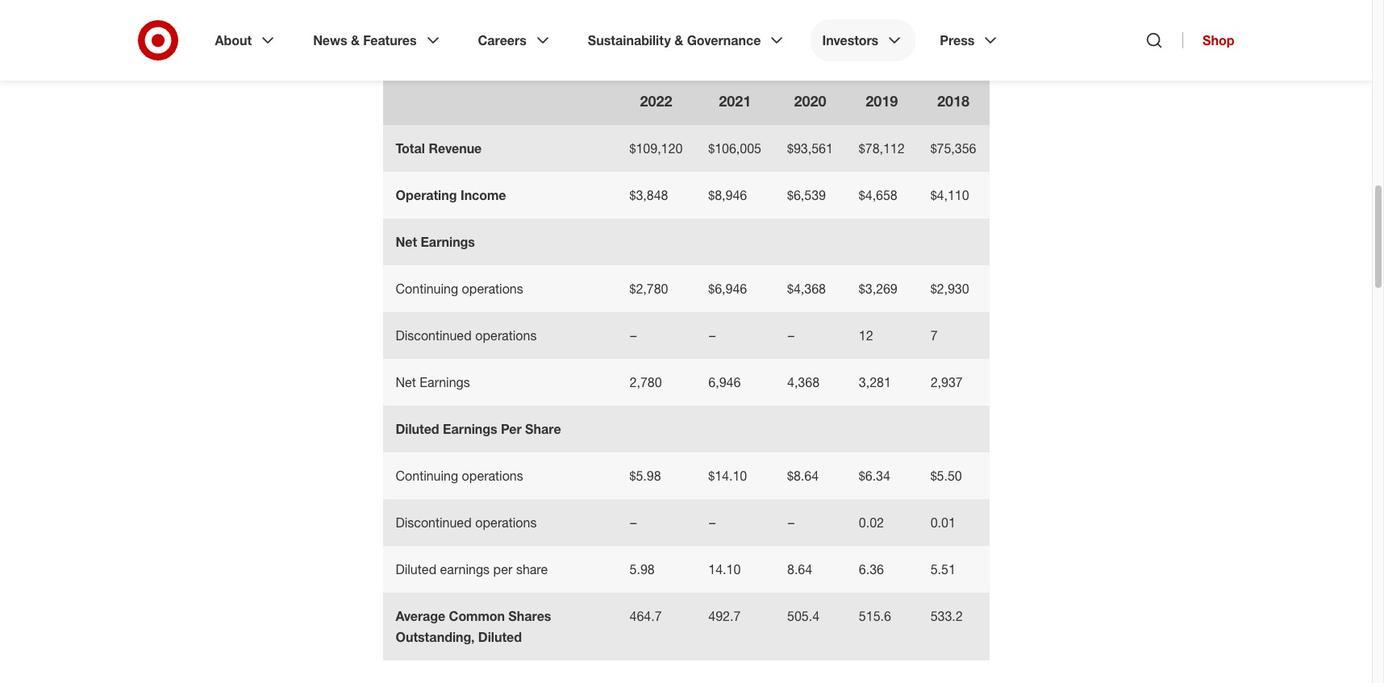 Task type: vqa. For each thing, say whether or not it's contained in the screenshot.


Task type: locate. For each thing, give the bounding box(es) containing it.
2 & from the left
[[674, 32, 683, 48]]

$5.50
[[931, 468, 962, 484]]

– up 14.10
[[708, 515, 716, 531]]

features
[[363, 32, 417, 48]]

about
[[215, 32, 252, 48]]

2 vertical spatial diluted
[[478, 629, 522, 646]]

1 vertical spatial continuing
[[396, 468, 458, 484]]

continuing
[[396, 281, 458, 297], [396, 468, 458, 484]]

revenue for total revenue in 2022
[[413, 47, 464, 63]]

operations
[[462, 281, 523, 297], [475, 328, 537, 344], [462, 468, 523, 484], [475, 515, 537, 531]]

revenue
[[413, 47, 464, 63], [429, 141, 482, 157]]

0 horizontal spatial 2022
[[481, 47, 510, 63]]

continuing for $5.98
[[396, 468, 458, 484]]

income
[[460, 188, 506, 204]]

& left the governance at the top of the page
[[674, 32, 683, 48]]

share
[[516, 562, 548, 578]]

0 vertical spatial revenue
[[413, 47, 464, 63]]

2 discontinued operations from the top
[[396, 515, 537, 531]]

continuing for $2,780
[[396, 281, 458, 297]]

$109,120
[[630, 141, 683, 157]]

1 vertical spatial total
[[396, 141, 425, 157]]

earnings
[[440, 562, 490, 578]]

– up 5.98
[[630, 515, 637, 531]]

&
[[351, 32, 360, 48], [674, 32, 683, 48]]

1 vertical spatial net earnings
[[396, 375, 470, 391]]

$75,356
[[931, 141, 976, 157]]

continuing operations for $5.98
[[396, 468, 523, 484]]

$6,946
[[708, 281, 747, 297]]

1 vertical spatial net
[[396, 375, 416, 391]]

total for total revenue in 2022
[[383, 47, 410, 63]]

1 vertical spatial discontinued
[[396, 515, 472, 531]]

2 net earnings from the top
[[396, 375, 470, 391]]

investors link
[[811, 19, 916, 61]]

0 horizontal spatial &
[[351, 32, 360, 48]]

–
[[630, 328, 637, 344], [708, 328, 716, 344], [787, 328, 795, 344], [630, 515, 637, 531], [708, 515, 716, 531], [787, 515, 795, 531]]

0 vertical spatial total
[[383, 47, 410, 63]]

4,368
[[787, 375, 820, 391]]

0 vertical spatial net
[[396, 234, 417, 250]]

diluted for diluted earnings per share
[[396, 562, 436, 578]]

1 net earnings from the top
[[396, 234, 475, 250]]

total
[[383, 47, 410, 63], [396, 141, 425, 157]]

& right news
[[351, 32, 360, 48]]

515.6
[[859, 609, 891, 625]]

2022
[[481, 47, 510, 63], [640, 92, 672, 110]]

$6,539
[[787, 188, 826, 204]]

in
[[467, 47, 477, 63]]

$4,368
[[787, 281, 826, 297]]

1 horizontal spatial 2022
[[640, 92, 672, 110]]

total for total revenue
[[396, 141, 425, 157]]

discontinued
[[396, 328, 472, 344], [396, 515, 472, 531]]

0 vertical spatial net earnings
[[396, 234, 475, 250]]

revenue up operating income on the top left
[[429, 141, 482, 157]]

1 vertical spatial continuing operations
[[396, 468, 523, 484]]

0.01
[[931, 515, 956, 531]]

continuing operations
[[396, 281, 523, 297], [396, 468, 523, 484]]

discontinued operations
[[396, 328, 537, 344], [396, 515, 537, 531]]

0 vertical spatial continuing
[[396, 281, 458, 297]]

1 continuing operations from the top
[[396, 281, 523, 297]]

outstanding,
[[396, 629, 475, 646]]

earnings
[[421, 234, 475, 250], [420, 375, 470, 391], [443, 421, 497, 438]]

news
[[313, 32, 347, 48]]

1 discontinued from the top
[[396, 328, 472, 344]]

1 & from the left
[[351, 32, 360, 48]]

0 vertical spatial continuing operations
[[396, 281, 523, 297]]

operations for 0.02
[[475, 515, 537, 531]]

1 horizontal spatial &
[[674, 32, 683, 48]]

1 discontinued operations from the top
[[396, 328, 537, 344]]

careers link
[[467, 19, 564, 61]]

12
[[859, 328, 873, 344]]

14.10
[[708, 562, 741, 578]]

$8,946
[[708, 188, 747, 204]]

revenue left 'in'
[[413, 47, 464, 63]]

earnings up the 'diluted earnings per share'
[[420, 375, 470, 391]]

governance
[[687, 32, 761, 48]]

diluted for diluted earnings per share
[[396, 421, 439, 438]]

2 continuing from the top
[[396, 468, 458, 484]]

1 vertical spatial diluted
[[396, 562, 436, 578]]

2021
[[719, 92, 751, 110]]

earnings down operating income on the top left
[[421, 234, 475, 250]]

operations for $3,269
[[462, 281, 523, 297]]

1 continuing from the top
[[396, 281, 458, 297]]

net
[[396, 234, 417, 250], [396, 375, 416, 391]]

net earnings up the 'diluted earnings per share'
[[396, 375, 470, 391]]

total right news
[[383, 47, 410, 63]]

0 vertical spatial discontinued
[[396, 328, 472, 344]]

2022 right 'in'
[[481, 47, 510, 63]]

2019
[[866, 92, 898, 110]]

2022 up $109,120
[[640, 92, 672, 110]]

2,780
[[630, 375, 662, 391]]

1 vertical spatial revenue
[[429, 141, 482, 157]]

2,937
[[931, 375, 963, 391]]

5.98
[[630, 562, 655, 578]]

total revenue in 2022
[[383, 47, 510, 63]]

press
[[940, 32, 975, 48]]

total up operating
[[396, 141, 425, 157]]

discontinued for 12
[[396, 328, 472, 344]]

about link
[[204, 19, 289, 61]]

net earnings down operating
[[396, 234, 475, 250]]

diluted
[[396, 421, 439, 438], [396, 562, 436, 578], [478, 629, 522, 646]]

3,281
[[859, 375, 891, 391]]

0 vertical spatial diluted
[[396, 421, 439, 438]]

& for sustainability
[[674, 32, 683, 48]]

$3,269
[[859, 281, 898, 297]]

earnings left per
[[443, 421, 497, 438]]

net earnings
[[396, 234, 475, 250], [396, 375, 470, 391]]

0 vertical spatial discontinued operations
[[396, 328, 537, 344]]

1 vertical spatial discontinued operations
[[396, 515, 537, 531]]

2 continuing operations from the top
[[396, 468, 523, 484]]

$5.98
[[630, 468, 661, 484]]

careers
[[478, 32, 527, 48]]

average common shares outstanding, diluted
[[396, 609, 551, 646]]

2 discontinued from the top
[[396, 515, 472, 531]]

5.51
[[931, 562, 956, 578]]

continuing operations for $2,780
[[396, 281, 523, 297]]

shop link
[[1182, 32, 1234, 48]]

$106,005
[[708, 141, 761, 157]]

– up 4,368
[[787, 328, 795, 344]]

6.36
[[859, 562, 884, 578]]



Task type: describe. For each thing, give the bounding box(es) containing it.
– up 6,946
[[708, 328, 716, 344]]

$2,930
[[931, 281, 969, 297]]

2 vertical spatial earnings
[[443, 421, 497, 438]]

6,946
[[708, 375, 741, 391]]

1 net from the top
[[396, 234, 417, 250]]

$4,658
[[859, 188, 898, 204]]

sustainability & governance
[[588, 32, 761, 48]]

$4,110
[[931, 188, 969, 204]]

7
[[931, 328, 938, 344]]

$78,112
[[859, 141, 905, 157]]

total revenue
[[396, 141, 482, 157]]

$93,561
[[787, 141, 833, 157]]

– up 2,780
[[630, 328, 637, 344]]

common
[[449, 609, 505, 625]]

1 vertical spatial 2022
[[640, 92, 672, 110]]

operations for $6.34
[[462, 468, 523, 484]]

shop
[[1203, 32, 1234, 48]]

464.7
[[630, 609, 662, 625]]

diluted earnings per share
[[396, 562, 548, 578]]

$14.10
[[708, 468, 747, 484]]

discontinued operations for 12
[[396, 328, 537, 344]]

505.4
[[787, 609, 820, 625]]

8.64
[[787, 562, 812, 578]]

discontinued operations for 0.02
[[396, 515, 537, 531]]

press link
[[929, 19, 1012, 61]]

& for news
[[351, 32, 360, 48]]

share
[[525, 421, 561, 438]]

– up 8.64
[[787, 515, 795, 531]]

sustainability
[[588, 32, 671, 48]]

news & features
[[313, 32, 417, 48]]

operating
[[396, 188, 457, 204]]

per
[[493, 562, 513, 578]]

operations for 12
[[475, 328, 537, 344]]

1 vertical spatial earnings
[[420, 375, 470, 391]]

diluted inside "average common shares outstanding, diluted"
[[478, 629, 522, 646]]

492.7
[[708, 609, 741, 625]]

news & features link
[[302, 19, 454, 61]]

0 vertical spatial 2022
[[481, 47, 510, 63]]

investors
[[822, 32, 879, 48]]

533.2
[[931, 609, 963, 625]]

2 net from the top
[[396, 375, 416, 391]]

average
[[396, 609, 445, 625]]

diluted earnings per share
[[396, 421, 561, 438]]

sustainability & governance link
[[577, 19, 798, 61]]

discontinued for 0.02
[[396, 515, 472, 531]]

$3,848
[[630, 188, 668, 204]]

shares
[[508, 609, 551, 625]]

0.02
[[859, 515, 884, 531]]

operating income
[[396, 188, 506, 204]]

$2,780
[[630, 281, 668, 297]]

0 vertical spatial earnings
[[421, 234, 475, 250]]

$6.34
[[859, 468, 890, 484]]

revenue for total revenue
[[429, 141, 482, 157]]

per
[[501, 421, 522, 438]]

$8.64
[[787, 468, 819, 484]]

2018
[[937, 92, 970, 110]]

2020
[[794, 92, 826, 110]]



